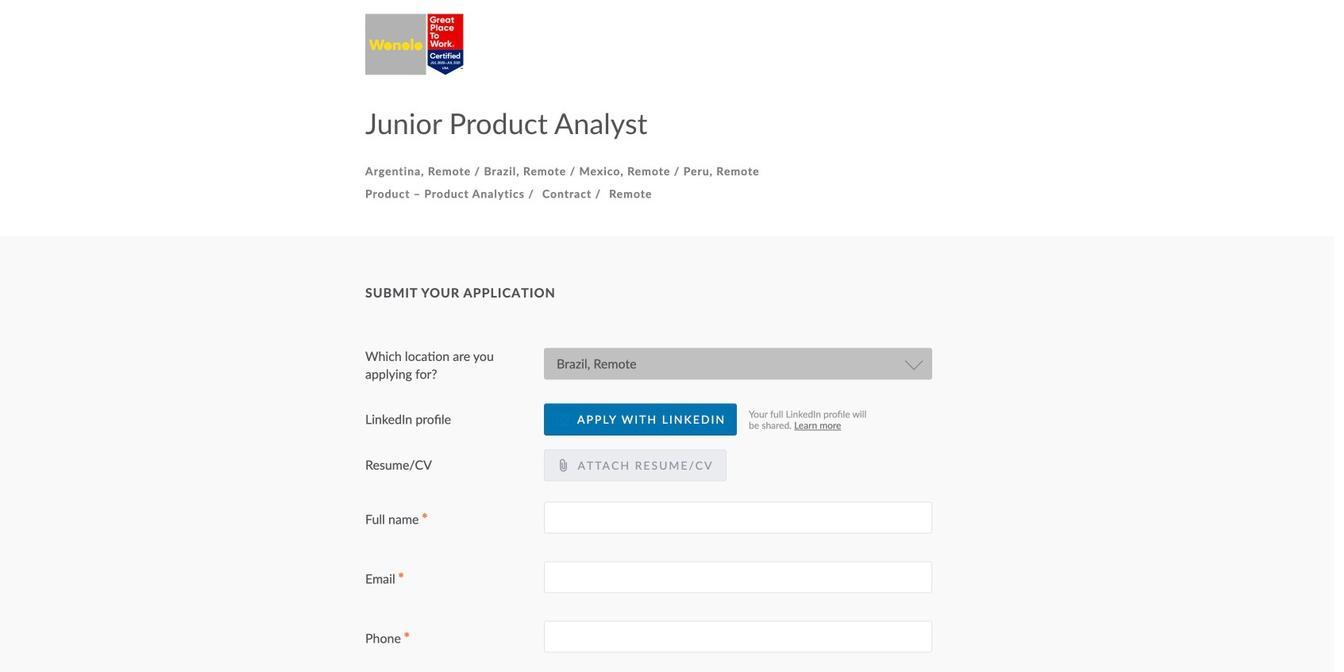 Task type: vqa. For each thing, say whether or not it's contained in the screenshot.
PAPERCLIP image
yes



Task type: describe. For each thing, give the bounding box(es) containing it.
paperclip image
[[557, 459, 569, 472]]

wonolo logo image
[[365, 14, 463, 75]]



Task type: locate. For each thing, give the bounding box(es) containing it.
None text field
[[544, 621, 932, 653]]

None email field
[[544, 562, 932, 594]]

None text field
[[544, 502, 932, 534]]



